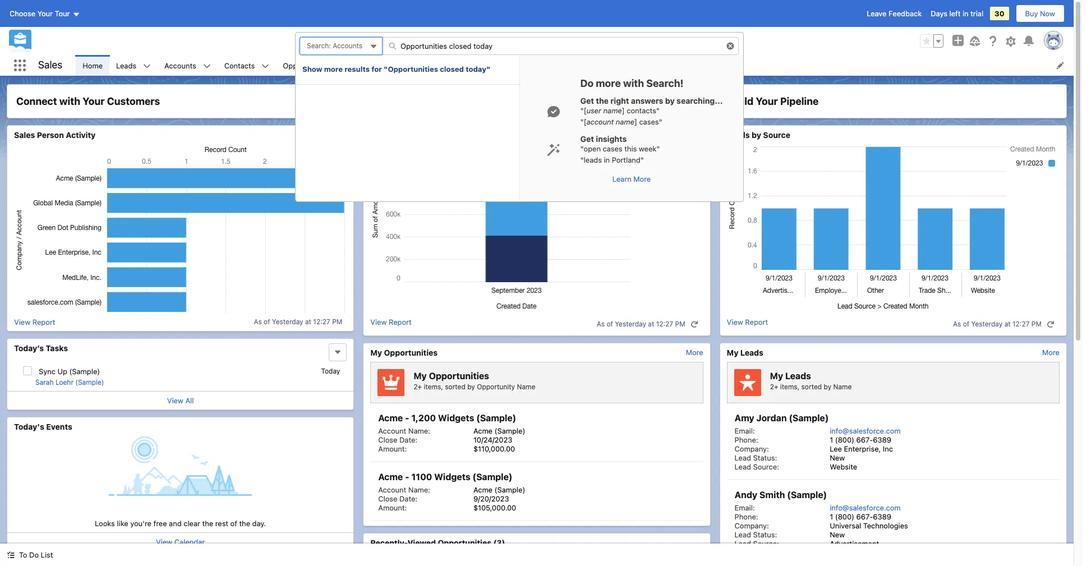 Task type: describe. For each thing, give the bounding box(es) containing it.
close for acme - 1100 widgets (sample)
[[378, 494, 397, 503]]

(800) for andy smith (sample)
[[835, 512, 854, 521]]

universal
[[830, 521, 861, 530]]

2 view report link from the left
[[370, 317, 412, 331]]

leave
[[867, 9, 887, 18]]

days
[[931, 9, 948, 18]]

view report for build
[[727, 317, 768, 326]]

connect
[[16, 95, 57, 107]]

for
[[372, 65, 382, 73]]

list
[[41, 550, 53, 559]]

looks like you're free and clear the rest of the day.
[[95, 519, 266, 528]]

text default image inside contacts list item
[[262, 62, 270, 70]]

account name: for 1,200
[[378, 426, 430, 435]]

closed inside tasks: opportunities closed today button
[[501, 36, 523, 45]]

9/20/2023
[[473, 494, 509, 503]]

close for acme - 1,200 widgets (sample)
[[378, 435, 397, 444]]

pm for my leads
[[1032, 320, 1042, 328]]

acme left 1,200
[[378, 413, 403, 423]]

opportunities for my opportunities 2+ items, sorted by opportunity name
[[429, 371, 489, 381]]

enterprise,
[[844, 444, 881, 453]]

my for my opportunities
[[370, 348, 382, 357]]

1 (800) 667-6389 for andy smith (sample)
[[830, 512, 892, 521]]

amy jordan (sample)
[[735, 413, 829, 423]]

and
[[169, 519, 182, 528]]

more for acme - 1,200 widgets (sample)
[[686, 348, 703, 357]]

leads link
[[109, 55, 143, 76]]

view calendar link
[[156, 537, 205, 546]]

buy now button
[[1016, 4, 1065, 22]]

build your pipeline
[[729, 95, 819, 107]]

contacts
[[224, 61, 255, 70]]

portland"
[[612, 155, 644, 164]]

1 horizontal spatial ]
[[635, 117, 637, 126]]

tasks
[[46, 343, 68, 353]]

search!
[[646, 77, 684, 89]]

accounts list item
[[158, 55, 218, 76]]

as of yesterday at 12:​27 pm for amy jordan (sample)
[[953, 320, 1042, 328]]

buy now
[[1025, 9, 1055, 18]]

1 horizontal spatial your
[[83, 95, 105, 107]]

tour
[[55, 9, 70, 18]]

acme - 1100 widgets (sample)
[[378, 472, 512, 482]]

acme (sample) for acme - 1,200 widgets (sample)
[[473, 426, 525, 435]]

do inside button
[[29, 550, 39, 559]]

more for amy jordan (sample)
[[1042, 348, 1060, 357]]

calendar link
[[351, 55, 395, 76]]

0 horizontal spatial with
[[59, 95, 80, 107]]

667- for amy jordan (sample)
[[856, 435, 873, 444]]

0 horizontal spatial as
[[254, 318, 262, 326]]

"opportunities
[[384, 65, 438, 73]]

email: for andy
[[735, 503, 755, 512]]

my for my opportunities 2+ items, sorted by opportunity name
[[414, 371, 427, 381]]

lead status: for amy
[[735, 453, 777, 462]]

cases
[[603, 144, 623, 153]]

smith
[[760, 490, 785, 500]]

acme left 1100
[[378, 472, 403, 482]]

amount: for acme - 1,200 widgets (sample)
[[378, 444, 407, 453]]

view all link
[[167, 396, 194, 405]]

andy
[[735, 490, 757, 500]]

0 horizontal spatial as of yesterday at 12:​27 pm
[[254, 318, 342, 326]]

week"
[[639, 144, 660, 153]]

opportunities inside opportunities link
[[283, 61, 330, 70]]

status: for smith
[[753, 530, 777, 539]]

0 horizontal spatial at
[[305, 318, 311, 326]]

view report for connect
[[14, 317, 55, 326]]

acme up $110,000.00 on the bottom left
[[473, 426, 493, 435]]

my leads link
[[727, 348, 763, 357]]

contacts"
[[627, 106, 660, 115]]

loehr
[[55, 378, 73, 386]]

this
[[625, 144, 637, 153]]

account for acme - 1,200 widgets (sample)
[[378, 426, 406, 435]]

phone: for amy
[[735, 435, 758, 444]]

calendar inside "list item"
[[358, 61, 388, 70]]

1 vertical spatial closed
[[440, 65, 464, 73]]

1 vertical spatial calendar
[[174, 537, 205, 546]]

info@salesforce.com for andy smith (sample)
[[830, 503, 901, 512]]

days left in trial
[[931, 9, 984, 18]]

leave feedback link
[[867, 9, 922, 18]]

source: for jordan
[[753, 462, 779, 471]]

leads by source
[[727, 130, 790, 140]]

pm for my opportunities
[[675, 320, 685, 328]]

sync
[[39, 367, 55, 376]]

sorted for opportunities
[[445, 382, 466, 391]]

andy smith (sample)
[[735, 490, 827, 500]]

activity
[[66, 130, 96, 140]]

(sample) right jordan
[[789, 413, 829, 423]]

feedback
[[889, 9, 922, 18]]

company: for amy
[[735, 444, 769, 453]]

technologies
[[863, 521, 908, 530]]

right
[[611, 96, 629, 105]]

get insights "open cases this week" "leads in portland"
[[580, 134, 660, 164]]

(sample) up $105,000.00
[[495, 485, 525, 494]]

0 horizontal spatial the
[[202, 519, 213, 528]]

report for connect
[[32, 317, 55, 326]]

company: for andy
[[735, 521, 769, 530]]

rest
[[215, 519, 228, 528]]

text default image inside the to do list button
[[7, 551, 15, 559]]

date: for 1100
[[399, 494, 418, 503]]

your for choose
[[37, 9, 53, 18]]

you're
[[130, 519, 151, 528]]

name: for 1,200
[[408, 426, 430, 435]]

opportunities for tasks: opportunities closed today
[[452, 36, 499, 45]]

show
[[302, 65, 322, 73]]

today's tasks
[[14, 343, 68, 353]]

0 vertical spatial name
[[603, 106, 622, 115]]

6389 for amy jordan (sample)
[[873, 435, 892, 444]]

viewed
[[408, 538, 436, 548]]

looks
[[95, 519, 115, 528]]

get the right answers by searching... "[ user name ] contacts" "[ account name ] cases"
[[580, 96, 723, 126]]

more link for acme - 1,200 widgets (sample)
[[686, 348, 703, 357]]

get for get the right answers by searching...
[[580, 96, 594, 105]]

0 horizontal spatial pm
[[332, 318, 342, 326]]

view report link for build your pipeline
[[727, 317, 768, 331]]

my for my leads 2+ items, sorted by name
[[770, 371, 783, 381]]

accounts
[[164, 61, 196, 70]]

answers
[[631, 96, 663, 105]]

lee enterprise, inc
[[830, 444, 893, 453]]

dashboards
[[463, 61, 504, 70]]

1100
[[411, 472, 432, 482]]

your for build
[[756, 95, 778, 107]]

leads inside 'link'
[[116, 61, 136, 70]]

home link
[[76, 55, 109, 76]]

0 vertical spatial do
[[580, 77, 594, 89]]

as for amy
[[953, 320, 961, 328]]

at for amy
[[1005, 320, 1011, 328]]

sales for sales
[[38, 59, 62, 71]]

buy
[[1025, 9, 1038, 18]]

view calendar
[[156, 537, 205, 546]]

0 horizontal spatial yesterday
[[272, 318, 303, 326]]

opportunities for my opportunities
[[384, 348, 438, 357]]

lead status: for andy
[[735, 530, 777, 539]]

0 vertical spatial with
[[623, 77, 644, 89]]

choose your tour button
[[9, 4, 81, 22]]

1 horizontal spatial in
[[963, 9, 969, 18]]

0 vertical spatial ]
[[622, 106, 625, 115]]

advertisement
[[830, 539, 879, 548]]

by inside my leads 2+ items, sorted by name
[[824, 382, 832, 391]]

view up "my leads"
[[727, 317, 743, 326]]

dashboards link
[[456, 55, 510, 76]]

2 "[ from the top
[[580, 117, 587, 126]]

close date: for 1100
[[378, 494, 418, 503]]

(sample) right smith
[[787, 490, 827, 500]]

get for get insights
[[580, 134, 594, 144]]

text default image for leads
[[143, 62, 151, 70]]

$105,000.00
[[473, 503, 516, 512]]

yesterday for amy jordan (sample)
[[971, 320, 1003, 328]]

home
[[83, 61, 103, 70]]

website
[[830, 462, 857, 471]]

universal technologies
[[830, 521, 908, 530]]

the inside get the right answers by searching... "[ user name ] contacts" "[ account name ] cases"
[[596, 96, 609, 105]]

list containing home
[[76, 55, 1074, 76]]

items, for opportunities
[[424, 382, 443, 391]]

opportunities link
[[276, 55, 336, 76]]

connect with your customers
[[16, 95, 160, 107]]

6389 for andy smith (sample)
[[873, 512, 892, 521]]

1 for amy jordan (sample)
[[830, 435, 833, 444]]

view down free
[[156, 537, 172, 546]]

account
[[587, 117, 614, 126]]

close date: for 1,200
[[378, 435, 418, 444]]

choose
[[10, 9, 35, 18]]

today's events
[[14, 422, 72, 431]]

sarah
[[35, 378, 54, 386]]

sorted for leads
[[801, 382, 822, 391]]

1 vertical spatial name
[[616, 117, 635, 126]]

now
[[1040, 9, 1055, 18]]

tasks: opportunities closed today button
[[407, 32, 632, 50]]

all
[[185, 396, 194, 405]]

view report link for connect with your customers
[[14, 317, 55, 326]]



Task type: vqa. For each thing, say whether or not it's contained in the screenshot.
"leads
yes



Task type: locate. For each thing, give the bounding box(es) containing it.
] down contacts"
[[635, 117, 637, 126]]

(800) up website
[[835, 435, 854, 444]]

(sample) down sync up (sample) link
[[75, 378, 104, 386]]

name: down 1100
[[408, 485, 430, 494]]

account name: for 1100
[[378, 485, 430, 494]]

0 horizontal spatial closed
[[440, 65, 464, 73]]

name inside my leads 2+ items, sorted by name
[[833, 382, 852, 391]]

acme up $105,000.00
[[473, 485, 493, 494]]

company:
[[735, 444, 769, 453], [735, 521, 769, 530]]

contacts link
[[218, 55, 262, 76]]

customers
[[107, 95, 160, 107]]

667-
[[856, 435, 873, 444], [856, 512, 873, 521]]

the up user on the top right of page
[[596, 96, 609, 105]]

1 horizontal spatial pm
[[675, 320, 685, 328]]

yesterday for acme - 1,200 widgets (sample)
[[615, 320, 646, 328]]

0 vertical spatial more
[[324, 65, 343, 73]]

1 account from the top
[[378, 426, 406, 435]]

1 - from the top
[[405, 413, 409, 423]]

0 horizontal spatial ]
[[622, 106, 625, 115]]

my for my leads
[[727, 348, 739, 357]]

1 vertical spatial info@salesforce.com
[[830, 503, 901, 512]]

phone: for andy
[[735, 512, 758, 521]]

email: down amy
[[735, 426, 755, 435]]

dashboards list item
[[456, 55, 525, 76]]

0 vertical spatial date:
[[399, 435, 418, 444]]

0 vertical spatial lead source:
[[735, 462, 779, 471]]

1 horizontal spatial items,
[[780, 382, 800, 391]]

lead source: for amy
[[735, 462, 779, 471]]

2 lead from the top
[[735, 462, 751, 471]]

close date: down 1,200
[[378, 435, 418, 444]]

1 vertical spatial ]
[[635, 117, 637, 126]]

2 report from the left
[[389, 317, 412, 326]]

12:​27 for my leads
[[1013, 320, 1030, 328]]

info@salesforce.com for amy jordan (sample)
[[830, 426, 901, 435]]

text default image inside 'leads' list item
[[143, 62, 151, 70]]

source: for smith
[[753, 539, 779, 548]]

2 sorted from the left
[[801, 382, 822, 391]]

2 new from the top
[[830, 530, 845, 539]]

0 horizontal spatial text default image
[[143, 62, 151, 70]]

6389
[[873, 435, 892, 444], [873, 512, 892, 521]]

1 vertical spatial date:
[[399, 494, 418, 503]]

the
[[596, 96, 609, 105], [202, 519, 213, 528], [239, 519, 250, 528]]

1 get from the top
[[580, 96, 594, 105]]

day.
[[252, 519, 266, 528]]

info@salesforce.com link for andy smith (sample)
[[830, 503, 901, 512]]

1 status: from the top
[[753, 453, 777, 462]]

sorted up acme - 1,200 widgets (sample) at the bottom left of page
[[445, 382, 466, 391]]

text default image
[[262, 62, 270, 70], [547, 105, 560, 118], [547, 143, 560, 157], [1047, 320, 1055, 328], [7, 551, 15, 559]]

by inside the my opportunities 2+ items, sorted by opportunity name
[[467, 382, 475, 391]]

today"
[[466, 65, 491, 73]]

2 lead status: from the top
[[735, 530, 777, 539]]

2 horizontal spatial yesterday
[[971, 320, 1003, 328]]

1 close date: from the top
[[378, 435, 418, 444]]

1 horizontal spatial with
[[623, 77, 644, 89]]

widgets for 1,200
[[438, 413, 474, 423]]

my inside my leads 2+ items, sorted by name
[[770, 371, 783, 381]]

today
[[321, 367, 340, 375]]

(sample) up sarah loehr (sample) link
[[69, 367, 100, 376]]

1 vertical spatial name:
[[408, 485, 430, 494]]

2 horizontal spatial text default image
[[690, 320, 698, 328]]

group
[[920, 34, 944, 48]]

- for 1100
[[405, 472, 409, 482]]

get up "open
[[580, 134, 594, 144]]

jordan
[[757, 413, 787, 423]]

2 1 (800) 667-6389 from the top
[[830, 512, 892, 521]]

1 vertical spatial acme (sample)
[[473, 485, 525, 494]]

name: for 1100
[[408, 485, 430, 494]]

1 vertical spatial -
[[405, 472, 409, 482]]

items, inside the my opportunities 2+ items, sorted by opportunity name
[[424, 382, 443, 391]]

view up today's
[[14, 317, 30, 326]]

2 horizontal spatial as
[[953, 320, 961, 328]]

acme - 1,200 widgets (sample)
[[378, 413, 516, 423]]

2 acme (sample) from the top
[[473, 485, 525, 494]]

2 get from the top
[[580, 134, 594, 144]]

close date:
[[378, 435, 418, 444], [378, 494, 418, 503]]

2 name from the left
[[833, 382, 852, 391]]

do right the to
[[29, 550, 39, 559]]

by inside get the right answers by searching... "[ user name ] contacts" "[ account name ] cases"
[[665, 96, 675, 105]]

sorted up amy jordan (sample)
[[801, 382, 822, 391]]

2 email: from the top
[[735, 503, 755, 512]]

1 for andy smith (sample)
[[830, 512, 833, 521]]

0 vertical spatial close
[[378, 435, 397, 444]]

1 vertical spatial 1
[[830, 512, 833, 521]]

0 vertical spatial 1 (800) 667-6389
[[830, 435, 892, 444]]

more for results
[[324, 65, 343, 73]]

accounts link
[[158, 55, 203, 76]]

1 vertical spatial account name:
[[378, 485, 430, 494]]

1 report from the left
[[32, 317, 55, 326]]

667- for andy smith (sample)
[[856, 512, 873, 521]]

more for with
[[596, 77, 621, 89]]

user
[[587, 106, 601, 115]]

1 source: from the top
[[753, 462, 779, 471]]

1 vertical spatial account
[[378, 485, 406, 494]]

clear
[[184, 519, 200, 528]]

info@salesforce.com up enterprise, at the right of the page
[[830, 426, 901, 435]]

1 (800) 667-6389 for amy jordan (sample)
[[830, 435, 892, 444]]

account name: down 1,200
[[378, 426, 430, 435]]

in inside get insights "open cases this week" "leads in portland"
[[604, 155, 610, 164]]

more right show
[[324, 65, 343, 73]]

my inside 'link'
[[370, 348, 382, 357]]

2 horizontal spatial at
[[1005, 320, 1011, 328]]

report for build
[[745, 317, 768, 326]]

2 account name: from the top
[[378, 485, 430, 494]]

info@salesforce.com link up enterprise, at the right of the page
[[830, 426, 901, 435]]

2 lead source: from the top
[[735, 539, 779, 548]]

0 horizontal spatial more
[[686, 348, 703, 357]]

close
[[378, 435, 397, 444], [378, 494, 397, 503]]

source:
[[753, 462, 779, 471], [753, 539, 779, 548]]

2+ for my opportunities
[[414, 382, 422, 391]]

2 status: from the top
[[753, 530, 777, 539]]

to
[[19, 550, 27, 559]]

"[ down user on the top right of page
[[580, 117, 587, 126]]

1 horizontal spatial 12:​27
[[656, 320, 673, 328]]

email: down andy
[[735, 503, 755, 512]]

trial
[[971, 9, 984, 18]]

to do list
[[19, 550, 53, 559]]

0 vertical spatial closed
[[501, 36, 523, 45]]

2 horizontal spatial as of yesterday at 12:​27 pm
[[953, 320, 1042, 328]]

2 2+ from the left
[[770, 382, 778, 391]]

items,
[[424, 382, 443, 391], [780, 382, 800, 391]]

1 horizontal spatial more
[[1042, 348, 1060, 357]]

account for acme - 1100 widgets (sample)
[[378, 485, 406, 494]]

leads inside my leads 2+ items, sorted by name
[[785, 371, 811, 381]]

6389 right lee
[[873, 435, 892, 444]]

in down cases
[[604, 155, 610, 164]]

opportunities inside tasks: opportunities closed today button
[[452, 36, 499, 45]]

2 horizontal spatial pm
[[1032, 320, 1042, 328]]

(sample) up 9/20/2023
[[473, 472, 512, 482]]

name
[[517, 382, 535, 391], [833, 382, 852, 391]]

2+ for my leads
[[770, 382, 778, 391]]

1 vertical spatial 1 (800) 667-6389
[[830, 512, 892, 521]]

0 horizontal spatial sales
[[14, 130, 35, 140]]

1 account name: from the top
[[378, 426, 430, 435]]

by down search!
[[665, 96, 675, 105]]

your
[[37, 9, 53, 18], [83, 95, 105, 107], [756, 95, 778, 107]]

0 vertical spatial name:
[[408, 426, 430, 435]]

None text field
[[300, 37, 383, 55]]

3 lead from the top
[[735, 530, 751, 539]]

2 date: from the top
[[399, 494, 418, 503]]

1 horizontal spatial the
[[239, 519, 250, 528]]

1 horizontal spatial view report link
[[370, 317, 412, 331]]

by
[[665, 96, 675, 105], [752, 130, 761, 140], [467, 382, 475, 391], [824, 382, 832, 391]]

closed left today"
[[440, 65, 464, 73]]

12:​27 for my opportunities
[[656, 320, 673, 328]]

1 2+ from the left
[[414, 382, 422, 391]]

lee
[[830, 444, 842, 453]]

2 more link from the left
[[1042, 348, 1060, 357]]

choose your tour
[[10, 9, 70, 18]]

1 horizontal spatial at
[[648, 320, 654, 328]]

report up my opportunities
[[389, 317, 412, 326]]

lead source: up andy
[[735, 462, 779, 471]]

4 lead from the top
[[735, 539, 751, 548]]

1 email: from the top
[[735, 426, 755, 435]]

by left the opportunity
[[467, 382, 475, 391]]

"[ up the account
[[580, 106, 587, 115]]

1 acme (sample) from the top
[[473, 426, 525, 435]]

view report link
[[14, 317, 55, 326], [370, 317, 412, 331], [727, 317, 768, 331]]

by left source
[[752, 130, 761, 140]]

2 amount: from the top
[[378, 503, 407, 512]]

1 (800) from the top
[[835, 435, 854, 444]]

items, for leads
[[780, 382, 800, 391]]

1 vertical spatial with
[[59, 95, 80, 107]]

2+ inside my leads 2+ items, sorted by name
[[770, 382, 778, 391]]

1 date: from the top
[[399, 435, 418, 444]]

calendar list item
[[351, 55, 409, 76]]

with
[[623, 77, 644, 89], [59, 95, 80, 107]]

1 view report link from the left
[[14, 317, 55, 326]]

with right connect
[[59, 95, 80, 107]]

tasks:
[[429, 36, 450, 45]]

widgets for 1100
[[434, 472, 471, 482]]

1 lead source: from the top
[[735, 462, 779, 471]]

forecasts link
[[409, 55, 456, 76]]

contacts list item
[[218, 55, 276, 76]]

your left tour
[[37, 9, 53, 18]]

1 lead status: from the top
[[735, 453, 777, 462]]

your down home link
[[83, 95, 105, 107]]

2+ up 1,200
[[414, 382, 422, 391]]

of
[[264, 318, 270, 326], [607, 320, 613, 328], [963, 320, 970, 328], [230, 519, 237, 528]]

0 vertical spatial info@salesforce.com
[[830, 426, 901, 435]]

2 company: from the top
[[735, 521, 769, 530]]

view report link up "my leads"
[[727, 317, 768, 331]]

yesterday
[[272, 318, 303, 326], [615, 320, 646, 328], [971, 320, 1003, 328]]

phone: down andy
[[735, 512, 758, 521]]

1 view report from the left
[[14, 317, 55, 326]]

667- left the inc
[[856, 435, 873, 444]]

1 "[ from the top
[[580, 106, 587, 115]]

widgets
[[438, 413, 474, 423], [434, 472, 471, 482]]

lead status:
[[735, 453, 777, 462], [735, 530, 777, 539]]

1 horizontal spatial closed
[[501, 36, 523, 45]]

list
[[76, 55, 1074, 76]]

email: for amy
[[735, 426, 755, 435]]

1 sorted from the left
[[445, 382, 466, 391]]

0 horizontal spatial your
[[37, 9, 53, 18]]

1 amount: from the top
[[378, 444, 407, 453]]

1 lead from the top
[[735, 453, 751, 462]]

1 vertical spatial phone:
[[735, 512, 758, 521]]

1 horizontal spatial view report
[[370, 317, 412, 326]]

info@salesforce.com link for amy jordan (sample)
[[830, 426, 901, 435]]

source: up smith
[[753, 462, 779, 471]]

1 (800) 667-6389 up advertisement
[[830, 512, 892, 521]]

1 horizontal spatial calendar
[[358, 61, 388, 70]]

pipeline
[[780, 95, 819, 107]]

(sample) up $110,000.00 on the bottom left
[[495, 426, 525, 435]]

0 horizontal spatial 12:​27
[[313, 318, 330, 326]]

events
[[46, 422, 72, 431]]

1 vertical spatial email:
[[735, 503, 755, 512]]

name: down 1,200
[[408, 426, 430, 435]]

amy
[[735, 413, 754, 423]]

at for acme
[[648, 320, 654, 328]]

0 horizontal spatial 2+
[[414, 382, 422, 391]]

lead status: down andy
[[735, 530, 777, 539]]

items, inside my leads 2+ items, sorted by name
[[780, 382, 800, 391]]

1 (800) 667-6389 up website
[[830, 435, 892, 444]]

text default image
[[143, 62, 151, 70], [203, 62, 211, 70], [690, 320, 698, 328]]

view report up today's
[[14, 317, 55, 326]]

get inside get the right answers by searching... "[ user name ] contacts" "[ account name ] cases"
[[580, 96, 594, 105]]

do up user on the top right of page
[[580, 77, 594, 89]]

widgets right 1100
[[434, 472, 471, 482]]

- left 1,200
[[405, 413, 409, 423]]

0 vertical spatial phone:
[[735, 435, 758, 444]]

] down the right
[[622, 106, 625, 115]]

sync up (sample) link
[[39, 367, 100, 376]]

status: down smith
[[753, 530, 777, 539]]

30
[[995, 9, 1005, 18]]

the left rest
[[202, 519, 213, 528]]

1 horizontal spatial as
[[597, 320, 605, 328]]

inc
[[883, 444, 893, 453]]

3 view report from the left
[[727, 317, 768, 326]]

(800) for amy jordan (sample)
[[835, 435, 854, 444]]

today's
[[14, 343, 44, 353]]

items, up 1,200
[[424, 382, 443, 391]]

name
[[603, 106, 622, 115], [616, 117, 635, 126]]

0 vertical spatial account name:
[[378, 426, 430, 435]]

1 info@salesforce.com link from the top
[[830, 426, 901, 435]]

0 vertical spatial in
[[963, 9, 969, 18]]

sales for sales person activity
[[14, 130, 35, 140]]

today
[[525, 36, 544, 45]]

new for amy jordan (sample)
[[830, 453, 845, 462]]

opportunities list item
[[276, 55, 351, 76]]

info@salesforce.com up universal technologies
[[830, 503, 901, 512]]

closed left "today"
[[501, 36, 523, 45]]

0 horizontal spatial more
[[324, 65, 343, 73]]

0 vertical spatial email:
[[735, 426, 755, 435]]

source
[[763, 130, 790, 140]]

0 horizontal spatial calendar
[[174, 537, 205, 546]]

1 vertical spatial close date:
[[378, 494, 418, 503]]

my leads 2+ items, sorted by name
[[770, 371, 852, 391]]

leads list item
[[109, 55, 158, 76]]

source: down smith
[[753, 539, 779, 548]]

1 horizontal spatial text default image
[[203, 62, 211, 70]]

1 up advertisement
[[830, 512, 833, 521]]

2 (800) from the top
[[835, 512, 854, 521]]

opportunity
[[477, 382, 515, 391]]

tasks: opportunities closed today
[[429, 36, 544, 45]]

0 vertical spatial status:
[[753, 453, 777, 462]]

leave feedback
[[867, 9, 922, 18]]

1 phone: from the top
[[735, 435, 758, 444]]

do more with search!
[[580, 77, 684, 89]]

view up my opportunities
[[370, 317, 387, 326]]

phone:
[[735, 435, 758, 444], [735, 512, 758, 521]]

sales up connect
[[38, 59, 62, 71]]

2 info@salesforce.com from the top
[[830, 503, 901, 512]]

1 vertical spatial do
[[29, 550, 39, 559]]

opportunities inside the my opportunities 2+ items, sorted by opportunity name
[[429, 371, 489, 381]]

1 items, from the left
[[424, 382, 443, 391]]

your right "build"
[[756, 95, 778, 107]]

2 horizontal spatial the
[[596, 96, 609, 105]]

acme (sample) up $110,000.00 on the bottom left
[[473, 426, 525, 435]]

- left 1100
[[405, 472, 409, 482]]

recently-viewed opportunities (3)
[[370, 538, 505, 548]]

amount: for acme - 1100 widgets (sample)
[[378, 503, 407, 512]]

2 - from the top
[[405, 472, 409, 482]]

1 horizontal spatial sorted
[[801, 382, 822, 391]]

like
[[117, 519, 128, 528]]

1 up website
[[830, 435, 833, 444]]

name down the right
[[603, 106, 622, 115]]

acme (sample) for acme - 1100 widgets (sample)
[[473, 485, 525, 494]]

0 vertical spatial info@salesforce.com link
[[830, 426, 901, 435]]

1 name from the left
[[517, 382, 535, 391]]

to do list button
[[0, 544, 60, 566]]

0 vertical spatial sales
[[38, 59, 62, 71]]

name down contacts"
[[616, 117, 635, 126]]

with up the answers
[[623, 77, 644, 89]]

by up amy jordan (sample)
[[824, 382, 832, 391]]

1 1 (800) 667-6389 from the top
[[830, 435, 892, 444]]

my inside the my opportunities 2+ items, sorted by opportunity name
[[414, 371, 427, 381]]

text default image inside accounts list item
[[203, 62, 211, 70]]

1 new from the top
[[830, 453, 845, 462]]

up
[[57, 367, 67, 376]]

1 more link from the left
[[686, 348, 703, 357]]

0 vertical spatial lead status:
[[735, 453, 777, 462]]

in right left
[[963, 9, 969, 18]]

searching...
[[677, 96, 723, 105]]

date: down 1,200
[[399, 435, 418, 444]]

0 horizontal spatial more link
[[686, 348, 703, 357]]

2 view report from the left
[[370, 317, 412, 326]]

show more results for "opportunities closed today"
[[302, 65, 491, 73]]

info@salesforce.com link up universal technologies
[[830, 503, 901, 512]]

(sample) up 10/24/2023
[[476, 413, 516, 423]]

1 close from the top
[[378, 435, 397, 444]]

1 horizontal spatial report
[[389, 317, 412, 326]]

lead status: up andy
[[735, 453, 777, 462]]

2 items, from the left
[[780, 382, 800, 391]]

more up the right
[[596, 77, 621, 89]]

3 report from the left
[[745, 317, 768, 326]]

2 close date: from the top
[[378, 494, 418, 503]]

new left the inc
[[830, 453, 845, 462]]

3 view report link from the left
[[727, 317, 768, 331]]

1 horizontal spatial more
[[596, 77, 621, 89]]

view report up my opportunities
[[370, 317, 412, 326]]

my opportunities
[[370, 348, 438, 357]]

build
[[729, 95, 754, 107]]

view report link up today's
[[14, 317, 55, 326]]

0 vertical spatial (800)
[[835, 435, 854, 444]]

report up today's tasks
[[32, 317, 55, 326]]

1 horizontal spatial name
[[833, 382, 852, 391]]

(sample)
[[69, 367, 100, 376], [75, 378, 104, 386], [476, 413, 516, 423], [789, 413, 829, 423], [495, 426, 525, 435], [473, 472, 512, 482], [495, 485, 525, 494], [787, 490, 827, 500]]

1 more from the left
[[686, 348, 703, 357]]

(800) up advertisement
[[835, 512, 854, 521]]

sorted inside the my opportunities 2+ items, sorted by opportunity name
[[445, 382, 466, 391]]

0 horizontal spatial items,
[[424, 382, 443, 391]]

lead source: for andy
[[735, 539, 779, 548]]

0 vertical spatial new
[[830, 453, 845, 462]]

2 close from the top
[[378, 494, 397, 503]]

sales person activity
[[14, 130, 96, 140]]

0 horizontal spatial in
[[604, 155, 610, 164]]

1 vertical spatial amount:
[[378, 503, 407, 512]]

Search... search field
[[382, 37, 739, 55]]

2 horizontal spatial report
[[745, 317, 768, 326]]

text default image for accounts
[[203, 62, 211, 70]]

2 1 from the top
[[830, 512, 833, 521]]

1 vertical spatial in
[[604, 155, 610, 164]]

(800)
[[835, 435, 854, 444], [835, 512, 854, 521]]

2 phone: from the top
[[735, 512, 758, 521]]

0 vertical spatial widgets
[[438, 413, 474, 423]]

2 account from the top
[[378, 485, 406, 494]]

as
[[254, 318, 262, 326], [597, 320, 605, 328], [953, 320, 961, 328]]

0 vertical spatial 667-
[[856, 435, 873, 444]]

report up "my leads"
[[745, 317, 768, 326]]

0 vertical spatial acme (sample)
[[473, 426, 525, 435]]

sync up (sample) sarah loehr (sample)
[[35, 367, 104, 386]]

1 company: from the top
[[735, 444, 769, 453]]

new left technologies at bottom right
[[830, 530, 845, 539]]

get inside get insights "open cases this week" "leads in portland"
[[580, 134, 594, 144]]

items, up amy jordan (sample)
[[780, 382, 800, 391]]

status: up smith
[[753, 453, 777, 462]]

more link for amy jordan (sample)
[[1042, 348, 1060, 357]]

1 vertical spatial info@salesforce.com link
[[830, 503, 901, 512]]

acme (sample) up $105,000.00
[[473, 485, 525, 494]]

your inside dropdown button
[[37, 9, 53, 18]]

0 vertical spatial get
[[580, 96, 594, 105]]

opportunities inside "my opportunities" 'link'
[[384, 348, 438, 357]]

phone: down amy
[[735, 435, 758, 444]]

sorted inside my leads 2+ items, sorted by name
[[801, 382, 822, 391]]

company: down amy
[[735, 444, 769, 453]]

today's
[[14, 422, 44, 431]]

status: for jordan
[[753, 453, 777, 462]]

"open
[[580, 144, 601, 153]]

0 vertical spatial close date:
[[378, 435, 418, 444]]

2 more from the left
[[1042, 348, 1060, 357]]

new for andy smith (sample)
[[830, 530, 845, 539]]

1 vertical spatial status:
[[753, 530, 777, 539]]

2 667- from the top
[[856, 512, 873, 521]]

date: for 1,200
[[399, 435, 418, 444]]

1 name: from the top
[[408, 426, 430, 435]]

1 vertical spatial lead source:
[[735, 539, 779, 548]]

6389 right universal
[[873, 512, 892, 521]]

account name:
[[378, 426, 430, 435], [378, 485, 430, 494]]

1 horizontal spatial do
[[580, 77, 594, 89]]

sarah loehr (sample) link
[[35, 378, 104, 387]]

1 vertical spatial get
[[580, 134, 594, 144]]

1 info@salesforce.com from the top
[[830, 426, 901, 435]]

667- up advertisement
[[856, 512, 873, 521]]

view left all
[[167, 396, 183, 405]]

account name: down 1100
[[378, 485, 430, 494]]

2+ inside the my opportunities 2+ items, sorted by opportunity name
[[414, 382, 422, 391]]

2 6389 from the top
[[873, 512, 892, 521]]

1 1 from the top
[[830, 435, 833, 444]]

2 horizontal spatial view report
[[727, 317, 768, 326]]

2+ up jordan
[[770, 382, 778, 391]]

0 horizontal spatial do
[[29, 550, 39, 559]]

lead source: down andy
[[735, 539, 779, 548]]

my leads
[[727, 348, 763, 357]]

name inside the my opportunities 2+ items, sorted by opportunity name
[[517, 382, 535, 391]]

view report link up my opportunities
[[370, 317, 412, 331]]

1 vertical spatial more
[[596, 77, 621, 89]]

2+
[[414, 382, 422, 391], [770, 382, 778, 391]]

2 name: from the top
[[408, 485, 430, 494]]

0 horizontal spatial name
[[517, 382, 535, 391]]

2 source: from the top
[[753, 539, 779, 548]]

1 horizontal spatial as of yesterday at 12:​27 pm
[[597, 320, 685, 328]]

0 vertical spatial "[
[[580, 106, 587, 115]]

as of yesterday at 12:​27 pm for acme - 1,200 widgets (sample)
[[597, 320, 685, 328]]

- for 1,200
[[405, 413, 409, 423]]

1 667- from the top
[[856, 435, 873, 444]]

1 6389 from the top
[[873, 435, 892, 444]]

pm
[[332, 318, 342, 326], [675, 320, 685, 328], [1032, 320, 1042, 328]]

my opportunities 2+ items, sorted by opportunity name
[[414, 371, 535, 391]]

acme (sample)
[[473, 426, 525, 435], [473, 485, 525, 494]]

more
[[324, 65, 343, 73], [596, 77, 621, 89]]

get up user on the top right of page
[[580, 96, 594, 105]]

date: down 1100
[[399, 494, 418, 503]]

2 info@salesforce.com link from the top
[[830, 503, 901, 512]]

as for acme
[[597, 320, 605, 328]]

my opportunities link
[[370, 348, 438, 357]]



